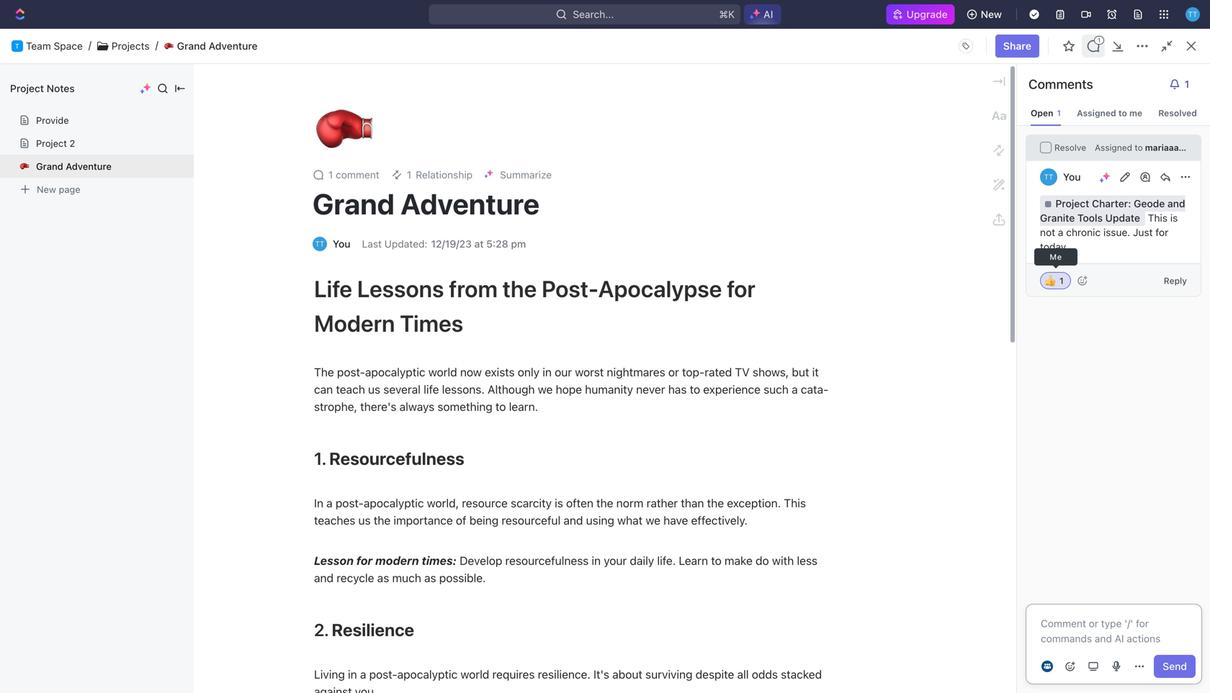 Task type: locate. For each thing, give the bounding box(es) containing it.
using
[[586, 514, 614, 528]]

1 vertical spatial assigned
[[1095, 143, 1132, 153]]

to inside button
[[55, 40, 64, 52]]

and inside white label skin clickup with your brand colors, logo, and a custom url.
[[461, 178, 477, 188]]

t
[[15, 42, 19, 50]]

and inside project charter: geode and granite tools update
[[1168, 198, 1185, 210]]

1 horizontal spatial upgrade
[[907, 8, 948, 20]]

1 vertical spatial apocalyptic
[[364, 497, 424, 510]]

grand down 1 comment
[[313, 187, 395, 221]]

pm
[[511, 238, 526, 250]]

grand down clickapps on the left top of the page
[[36, 161, 63, 172]]

resolve
[[1055, 143, 1086, 153]]

0 horizontal spatial 🥊 grand adventure
[[20, 161, 112, 172]]

this inside this is not a chronic issue. just for today.
[[1148, 212, 1168, 224]]

your inside white label skin clickup with your brand colors, logo, and a custom url.
[[355, 178, 374, 188]]

worst
[[575, 366, 604, 379]]

0 vertical spatial adventure
[[209, 40, 258, 52]]

life
[[424, 383, 439, 397]]

1 horizontal spatial in
[[543, 366, 552, 379]]

new page
[[37, 184, 80, 195]]

this right the 'exception.'
[[784, 497, 806, 510]]

0 vertical spatial settings
[[311, 48, 377, 68]]

0 horizontal spatial in
[[348, 668, 357, 682]]

charter:
[[1092, 198, 1131, 210]]

2 horizontal spatial for
[[1156, 227, 1169, 238]]

and down the lesson in the bottom of the page
[[314, 572, 334, 585]]

humanity
[[585, 383, 633, 397]]

and right the logo,
[[461, 178, 477, 188]]

1 vertical spatial us
[[358, 514, 371, 528]]

possible.
[[439, 572, 486, 585]]

0 vertical spatial with
[[334, 178, 353, 188]]

2 vertical spatial tt
[[315, 240, 324, 248]]

project inside project charter: geode and granite tools update
[[1056, 198, 1089, 210]]

lessons.
[[442, 383, 485, 397]]

settings link
[[6, 188, 170, 211]]

is left often
[[555, 497, 563, 510]]

with down label
[[334, 178, 353, 188]]

the down pm at the top
[[503, 275, 537, 303]]

always
[[400, 400, 435, 414]]

as
[[377, 572, 389, 585], [424, 572, 436, 585]]

1 horizontal spatial as
[[424, 572, 436, 585]]

🥊 grand adventure
[[164, 40, 258, 52], [20, 161, 112, 172]]

than
[[681, 497, 704, 510]]

assigned down assigned to me
[[1095, 143, 1132, 153]]

this
[[1148, 212, 1168, 224], [784, 497, 806, 510]]

0 vertical spatial project
[[10, 82, 44, 94]]

0 vertical spatial assigned
[[1077, 108, 1116, 118]]

tt up '1' dropdown button
[[1188, 10, 1198, 18]]

the up using
[[597, 497, 613, 510]]

1 vertical spatial world
[[461, 668, 489, 682]]

develop
[[460, 554, 502, 568]]

upgrade link up the clickapps link
[[6, 117, 170, 140]]

reply
[[1164, 276, 1187, 286]]

1 vertical spatial post-
[[336, 497, 364, 510]]

upgrade up project 2
[[30, 122, 70, 134]]

2 vertical spatial in
[[348, 668, 357, 682]]

recycle
[[337, 572, 374, 585]]

0 horizontal spatial we
[[538, 383, 553, 397]]

your left "daily"
[[604, 554, 627, 568]]

assigned to me
[[1077, 108, 1143, 118]]

clickapps
[[30, 146, 76, 158]]

me
[[1130, 108, 1143, 118]]

to right back
[[55, 40, 64, 52]]

0 vertical spatial post-
[[337, 366, 365, 379]]

0 horizontal spatial you
[[333, 238, 350, 250]]

project left 2
[[36, 138, 67, 149]]

1 vertical spatial for
[[727, 275, 756, 303]]

and right geode
[[1168, 198, 1185, 210]]

1 horizontal spatial your
[[604, 554, 627, 568]]

1. resourcefulness
[[314, 449, 464, 469]]

updated:
[[384, 238, 428, 250]]

and
[[461, 178, 477, 188], [1168, 198, 1185, 210], [564, 514, 583, 528], [314, 572, 334, 585]]

hope
[[556, 383, 582, 397]]

0 vertical spatial your
[[355, 178, 374, 188]]

send button
[[1154, 656, 1196, 679]]

0 vertical spatial in
[[543, 366, 552, 379]]

1 vertical spatial adventure
[[66, 161, 112, 172]]

a right the 'in'
[[326, 497, 333, 510]]

project 2
[[36, 138, 75, 149]]

1 horizontal spatial with
[[772, 554, 794, 568]]

something
[[438, 400, 493, 414]]

0 vertical spatial is
[[1170, 212, 1178, 224]]

less
[[797, 554, 818, 568]]

to left make at the right bottom of the page
[[711, 554, 722, 568]]

post- inside in a post-apocalyptic world, resource scarcity is often the norm rather than the exception. this teaches us the importance of being resourceful and using what we have effectively.
[[336, 497, 364, 510]]

post- up the 'you.'
[[369, 668, 397, 682]]

0 horizontal spatial is
[[555, 497, 563, 510]]

project for notes
[[10, 82, 44, 94]]

us right teaches at the bottom of page
[[358, 514, 371, 528]]

project up granite
[[1056, 198, 1089, 210]]

a down 'but'
[[792, 383, 798, 397]]

update
[[1105, 212, 1140, 224]]

a up the 'you.'
[[360, 668, 366, 682]]

0 vertical spatial for
[[1156, 227, 1169, 238]]

can
[[314, 383, 333, 397]]

1 vertical spatial this
[[784, 497, 806, 510]]

cata
[[801, 383, 829, 397]]

0 vertical spatial this
[[1148, 212, 1168, 224]]

1 horizontal spatial upgrade link
[[886, 4, 955, 24]]

us inside in a post-apocalyptic world, resource scarcity is often the norm rather than the exception. this teaches us the importance of being resourceful and using what we have effectively.
[[358, 514, 371, 528]]

post-
[[542, 275, 598, 303]]

1 horizontal spatial new
[[981, 8, 1002, 20]]

there's
[[360, 400, 397, 414]]

assigned for assigned to me
[[1077, 108, 1116, 118]]

label
[[312, 160, 339, 174]]

tt
[[1188, 10, 1198, 18], [1044, 173, 1053, 181], [315, 240, 324, 248]]

0 horizontal spatial new
[[37, 184, 56, 195]]

in down using
[[592, 554, 601, 568]]

is right 'update'
[[1170, 212, 1178, 224]]

0 vertical spatial new
[[981, 8, 1002, 20]]

0 vertical spatial tt
[[1188, 10, 1198, 18]]

rather
[[647, 497, 678, 510]]

you down resolve
[[1063, 171, 1081, 183]]

reply button
[[1158, 272, 1193, 289]]

1 horizontal spatial you
[[1063, 171, 1081, 183]]

you
[[1063, 171, 1081, 183], [333, 238, 350, 250]]

against
[[314, 685, 352, 694]]

2 vertical spatial for
[[356, 554, 373, 568]]

tt down resolve option
[[1044, 173, 1053, 181]]

1 vertical spatial new
[[37, 184, 56, 195]]

1 vertical spatial we
[[646, 514, 661, 528]]

1 horizontal spatial for
[[727, 275, 756, 303]]

1 vertical spatial in
[[592, 554, 601, 568]]

2 vertical spatial project
[[1056, 198, 1089, 210]]

0 horizontal spatial upgrade link
[[6, 117, 170, 140]]

as down times:
[[424, 572, 436, 585]]

post- up teaches at the bottom of page
[[336, 497, 364, 510]]

upgrade left new button
[[907, 8, 948, 20]]

0 vertical spatial 🥊 grand adventure
[[164, 40, 258, 52]]

upgrade link up dropdown menu icon
[[886, 4, 955, 24]]

1 horizontal spatial is
[[1170, 212, 1178, 224]]

0 horizontal spatial this
[[784, 497, 806, 510]]

world inside living in a post-apocalyptic world requires resilience. it's about surviving despite all odds stacked against you.
[[461, 668, 489, 682]]

Resolve checkbox
[[1040, 142, 1052, 153]]

0 horizontal spatial your
[[355, 178, 374, 188]]

projects link
[[112, 40, 150, 52]]

assigned left me at the top
[[1077, 108, 1116, 118]]

world
[[428, 366, 457, 379], [461, 668, 489, 682]]

surviving
[[646, 668, 693, 682]]

🥊 left integrations in the left of the page
[[20, 161, 29, 172]]

is
[[1170, 212, 1178, 224], [555, 497, 563, 510]]

2 vertical spatial grand
[[313, 187, 395, 221]]

2 horizontal spatial in
[[592, 554, 601, 568]]

resolved
[[1158, 108, 1197, 118]]

from
[[449, 275, 498, 303]]

with right do
[[772, 554, 794, 568]]

your left 'brand'
[[355, 178, 374, 188]]

logo,
[[437, 178, 459, 188]]

rated
[[705, 366, 732, 379]]

🥊 right the projects 'link'
[[164, 41, 174, 52]]

2 horizontal spatial tt
[[1188, 10, 1198, 18]]

2 horizontal spatial adventure
[[401, 187, 540, 221]]

the up lesson for modern times:
[[374, 514, 391, 528]]

0 vertical spatial upgrade link
[[886, 4, 955, 24]]

0 horizontal spatial with
[[334, 178, 353, 188]]

1 vertical spatial 🥊 grand adventure
[[20, 161, 112, 172]]

0 vertical spatial us
[[368, 383, 380, 397]]

0 horizontal spatial upgrade
[[30, 122, 70, 134]]

1 vertical spatial your
[[604, 554, 627, 568]]

projects
[[112, 40, 150, 52]]

2 horizontal spatial grand
[[313, 187, 395, 221]]

project for charter:
[[1056, 198, 1089, 210]]

0 vertical spatial we
[[538, 383, 553, 397]]

2 vertical spatial apocalyptic
[[397, 668, 458, 682]]

send
[[1163, 661, 1187, 673]]

1 comment
[[328, 169, 379, 181]]

0 horizontal spatial world
[[428, 366, 457, 379]]

🥊 button down clickapps on the left top of the page
[[19, 161, 36, 172]]

1 vertical spatial project
[[36, 138, 67, 149]]

1 vertical spatial with
[[772, 554, 794, 568]]

🥊 up 1 comment
[[316, 93, 373, 161]]

learn
[[679, 554, 708, 568]]

a right not
[[1058, 227, 1064, 238]]

us inside the post-apocalyptic world now exists only in our worst nightmares or top-rated tv shows, but it can teach us several life lessons. although we hope humanity never has to experience such a cata strophe, there's always something to learn.
[[368, 383, 380, 397]]

do
[[756, 554, 769, 568]]

apocalyptic up importance
[[364, 497, 424, 510]]

lesson
[[314, 554, 354, 568]]

0 vertical spatial grand
[[177, 40, 206, 52]]

a inside in a post-apocalyptic world, resource scarcity is often the norm rather than the exception. this teaches us the importance of being resourceful and using what we have effectively.
[[326, 497, 333, 510]]

0 vertical spatial apocalyptic
[[365, 366, 425, 379]]

or
[[668, 366, 679, 379]]

new for new
[[981, 8, 1002, 20]]

strophe,
[[314, 383, 829, 414]]

a inside living in a post-apocalyptic world requires resilience. it's about surviving despite all odds stacked against you.
[[360, 668, 366, 682]]

it
[[812, 366, 819, 379]]

often
[[566, 497, 594, 510]]

this is not a chronic issue. just for today.
[[1040, 212, 1181, 253]]

upgrade
[[907, 8, 948, 20], [30, 122, 70, 134]]

world up life
[[428, 366, 457, 379]]

us up there's
[[368, 383, 380, 397]]

apocalyptic down resilience
[[397, 668, 458, 682]]

in left our
[[543, 366, 552, 379]]

0 horizontal spatial as
[[377, 572, 389, 585]]

in up the 'you.'
[[348, 668, 357, 682]]

1 vertical spatial tt
[[1044, 173, 1053, 181]]

but
[[792, 366, 809, 379]]

with inside white label skin clickup with your brand colors, logo, and a custom url.
[[334, 178, 353, 188]]

grand right projects
[[177, 40, 206, 52]]

teaches
[[314, 514, 355, 528]]

post- up teach
[[337, 366, 365, 379]]

1 vertical spatial you
[[333, 238, 350, 250]]

tt up life
[[315, 240, 324, 248]]

and down often
[[564, 514, 583, 528]]

1 inside open 1
[[1057, 108, 1061, 118]]

2 horizontal spatial 🥊
[[316, 93, 373, 161]]

1 horizontal spatial grand
[[177, 40, 206, 52]]

1 vertical spatial settings
[[30, 194, 69, 206]]

0 vertical spatial world
[[428, 366, 457, 379]]

this down geode
[[1148, 212, 1168, 224]]

apocalyptic up several
[[365, 366, 425, 379]]

times:
[[422, 554, 457, 568]]

relationship
[[416, 169, 473, 181]]

new inside button
[[981, 8, 1002, 20]]

saved button
[[1032, 236, 1176, 282]]

1 vertical spatial grand
[[36, 161, 63, 172]]

workspace settings
[[219, 48, 377, 68]]

1 horizontal spatial world
[[461, 668, 489, 682]]

🥊 button up 1 comment
[[313, 93, 376, 161]]

with inside develop resourcefulness in your daily life. learn to make do with less and recycle as much as possible.
[[772, 554, 794, 568]]

1 horizontal spatial we
[[646, 514, 661, 528]]

we left the hope
[[538, 383, 553, 397]]

2
[[70, 138, 75, 149]]

and inside in a post-apocalyptic world, resource scarcity is often the norm rather than the exception. this teaches us the importance of being resourceful and using what we have effectively.
[[564, 514, 583, 528]]

at
[[474, 238, 484, 250]]

a left the 'custom'
[[480, 178, 485, 188]]

as down lesson for modern times:
[[377, 572, 389, 585]]

to down top-
[[690, 383, 700, 397]]

to down me at the top
[[1135, 143, 1143, 153]]

1 horizontal spatial this
[[1148, 212, 1168, 224]]

you left last
[[333, 238, 350, 250]]

your
[[355, 178, 374, 188], [604, 554, 627, 568]]

we down 'rather'
[[646, 514, 661, 528]]

delete workspace
[[219, 267, 324, 283]]

a
[[480, 178, 485, 188], [1058, 227, 1064, 238], [792, 383, 798, 397], [326, 497, 333, 510], [360, 668, 366, 682]]

project left notes
[[10, 82, 44, 94]]

world left 'requires' in the left of the page
[[461, 668, 489, 682]]

colors,
[[405, 178, 434, 188]]

search...
[[573, 8, 614, 20]]

apocalyptic inside the post-apocalyptic world now exists only in our worst nightmares or top-rated tv shows, but it can teach us several life lessons. although we hope humanity never has to experience such a cata strophe, there's always something to learn.
[[365, 366, 425, 379]]

1 vertical spatial is
[[555, 497, 563, 510]]

2 vertical spatial post-
[[369, 668, 397, 682]]

0 vertical spatial upgrade
[[907, 8, 948, 20]]

summarize
[[500, 169, 552, 181]]



Task type: vqa. For each thing, say whether or not it's contained in the screenshot.
the bottommost the Project
yes



Task type: describe. For each thing, give the bounding box(es) containing it.
0 vertical spatial you
[[1063, 171, 1081, 183]]

what
[[617, 514, 643, 528]]

we inside the post-apocalyptic world now exists only in our worst nightmares or top-rated tv shows, but it can teach us several life lessons. although we hope humanity never has to experience such a cata strophe, there's always something to learn.
[[538, 383, 553, 397]]

ai button
[[744, 4, 781, 24]]

being
[[469, 514, 499, 528]]

apocalyptic inside in a post-apocalyptic world, resource scarcity is often the norm rather than the exception. this teaches us the importance of being resourceful and using what we have effectively.
[[364, 497, 424, 510]]

the post-apocalyptic world now exists only in our worst nightmares or top-rated tv shows, but it can teach us several life lessons. although we hope humanity never has to experience such a cata strophe, there's always something to learn.
[[314, 366, 829, 414]]

2 vertical spatial adventure
[[401, 187, 540, 221]]

is inside in a post-apocalyptic world, resource scarcity is often the norm rather than the exception. this teaches us the importance of being resourceful and using what we have effectively.
[[555, 497, 563, 510]]

1 horizontal spatial adventure
[[209, 40, 258, 52]]

share
[[1003, 40, 1032, 52]]

post- inside the post-apocalyptic world now exists only in our worst nightmares or top-rated tv shows, but it can teach us several life lessons. although we hope humanity never has to experience such a cata strophe, there's always something to learn.
[[337, 366, 365, 379]]

today.
[[1040, 241, 1068, 253]]

assigned for assigned to
[[1095, 143, 1132, 153]]

tt button
[[1181, 3, 1204, 26]]

0 horizontal spatial tt
[[315, 240, 324, 248]]

1 as from the left
[[377, 572, 389, 585]]

for inside life lessons from the post-apocalypse for modern times
[[727, 275, 756, 303]]

in inside develop resourcefulness in your daily life. learn to make do with less and recycle as much as possible.
[[592, 554, 601, 568]]

and inside develop resourcefulness in your daily life. learn to make do with less and recycle as much as possible.
[[314, 572, 334, 585]]

2.
[[314, 620, 328, 640]]

apocalypse
[[598, 275, 722, 303]]

life
[[314, 275, 352, 303]]

a inside this is not a chronic issue. just for today.
[[1058, 227, 1064, 238]]

back to workspace
[[30, 40, 119, 52]]

resourceful
[[502, 514, 561, 528]]

to left me at the top
[[1119, 108, 1127, 118]]

0 horizontal spatial for
[[356, 554, 373, 568]]

1 inside dropdown button
[[1185, 78, 1190, 90]]

just
[[1133, 227, 1153, 238]]

lessons
[[357, 275, 444, 303]]

not
[[1040, 227, 1055, 238]]

team space link
[[26, 40, 83, 52]]

world,
[[427, 497, 459, 510]]

although
[[488, 383, 535, 397]]

tt inside dropdown button
[[1188, 10, 1198, 18]]

tv
[[735, 366, 750, 379]]

project charter: geode and granite tools update link
[[1040, 198, 1185, 224]]

new for new page
[[37, 184, 56, 195]]

custom
[[488, 178, 520, 188]]

you.
[[355, 685, 377, 694]]

learn.
[[509, 400, 538, 414]]

white label skin clickup with your brand colors, logo, and a custom url.
[[277, 160, 543, 188]]

dropdown menu image
[[954, 35, 977, 58]]

top-
[[682, 366, 705, 379]]

ai
[[764, 8, 773, 20]]

Team Na﻿me text field
[[269, 91, 1176, 125]]

project charter: geode and granite tools update
[[1040, 198, 1185, 224]]

experience
[[703, 383, 761, 397]]

it's
[[594, 668, 609, 682]]

1 vertical spatial upgrade
[[30, 122, 70, 134]]

1 button
[[1163, 73, 1199, 96]]

project for 2
[[36, 138, 67, 149]]

several
[[383, 383, 421, 397]]

1 vertical spatial upgrade link
[[6, 117, 170, 140]]

the inside life lessons from the post-apocalypse for modern times
[[503, 275, 537, 303]]

norm
[[616, 497, 644, 510]]

1 horizontal spatial 🥊 button
[[313, 93, 376, 161]]

open 1
[[1031, 108, 1061, 118]]

odds
[[752, 668, 778, 682]]

last updated: 12/19/23 at 5:28 pm
[[362, 238, 526, 250]]

resilience
[[332, 620, 414, 640]]

0 horizontal spatial adventure
[[66, 161, 112, 172]]

requires
[[492, 668, 535, 682]]

shows,
[[753, 366, 789, 379]]

world inside the post-apocalyptic world now exists only in our worst nightmares or top-rated tv shows, but it can teach us several life lessons. although we hope humanity never has to experience such a cata strophe, there's always something to learn.
[[428, 366, 457, 379]]

delete
[[219, 267, 256, 283]]

tools
[[1078, 212, 1103, 224]]

modern
[[375, 554, 419, 568]]

2. resilience
[[314, 620, 414, 640]]

develop resourcefulness in your daily life. learn to make do with less and recycle as much as possible.
[[314, 554, 821, 585]]

white
[[277, 160, 309, 174]]

about
[[612, 668, 642, 682]]

resource
[[462, 497, 508, 510]]

the
[[314, 366, 334, 379]]

t team space
[[15, 40, 83, 52]]

1 horizontal spatial tt
[[1044, 173, 1053, 181]]

a inside the post-apocalyptic world now exists only in our worst nightmares or top-rated tv shows, but it can teach us several life lessons. although we hope humanity never has to experience such a cata strophe, there's always something to learn.
[[792, 383, 798, 397]]

we inside in a post-apocalyptic world, resource scarcity is often the norm rather than the exception. this teaches us the importance of being resourceful and using what we have effectively.
[[646, 514, 661, 528]]

integrations link
[[6, 165, 170, 188]]

this inside in a post-apocalyptic world, resource scarcity is often the norm rather than the exception. this teaches us the importance of being resourceful and using what we have effectively.
[[784, 497, 806, 510]]

5:28
[[486, 238, 508, 250]]

for inside this is not a chronic issue. just for today.
[[1156, 227, 1169, 238]]

resourcefulness
[[329, 449, 464, 469]]

teach
[[336, 383, 365, 397]]

the up effectively.
[[707, 497, 724, 510]]

is inside this is not a chronic issue. just for today.
[[1170, 212, 1178, 224]]

despite
[[696, 668, 734, 682]]

your inside develop resourcefulness in your daily life. learn to make do with less and recycle as much as possible.
[[604, 554, 627, 568]]

apocalyptic inside living in a post-apocalyptic world requires resilience. it's about surviving despite all odds stacked against you.
[[397, 668, 458, 682]]

life lessons from the post-apocalypse for modern times
[[314, 275, 760, 337]]

provide
[[36, 115, 69, 126]]

a inside white label skin clickup with your brand colors, logo, and a custom url.
[[480, 178, 485, 188]]

2 as from the left
[[424, 572, 436, 585]]

0 horizontal spatial settings
[[30, 194, 69, 206]]

back
[[30, 40, 52, 52]]

comment
[[336, 169, 379, 181]]

new button
[[961, 3, 1011, 26]]

grand adventure
[[313, 187, 540, 221]]

0 horizontal spatial 🥊
[[20, 161, 29, 172]]

exists
[[485, 366, 515, 379]]

open
[[1031, 108, 1054, 118]]

brand
[[377, 178, 402, 188]]

1 horizontal spatial 🥊 grand adventure
[[164, 40, 258, 52]]

stacked
[[781, 668, 822, 682]]

chronic
[[1066, 227, 1101, 238]]

to inside develop resourcefulness in your daily life. learn to make do with less and recycle as much as possible.
[[711, 554, 722, 568]]

in inside the post-apocalyptic world now exists only in our worst nightmares or top-rated tv shows, but it can teach us several life lessons. although we hope humanity never has to experience such a cata strophe, there's always something to learn.
[[543, 366, 552, 379]]

to down although
[[496, 400, 506, 414]]

delete workspace button
[[219, 259, 324, 291]]

0 horizontal spatial grand
[[36, 161, 63, 172]]

has
[[668, 383, 687, 397]]

in inside living in a post-apocalyptic world requires resilience. it's about surviving despite all odds stacked against you.
[[348, 668, 357, 682]]

0 horizontal spatial 🥊 button
[[19, 161, 36, 172]]

⌘k
[[719, 8, 735, 20]]

summarize button
[[478, 165, 558, 185]]

1 horizontal spatial settings
[[311, 48, 377, 68]]

saved
[[1085, 251, 1122, 267]]

have
[[664, 514, 688, 528]]

1 horizontal spatial 🥊
[[164, 41, 174, 52]]

post- inside living in a post-apocalyptic world requires resilience. it's about surviving despite all odds stacked against you.
[[369, 668, 397, 682]]



